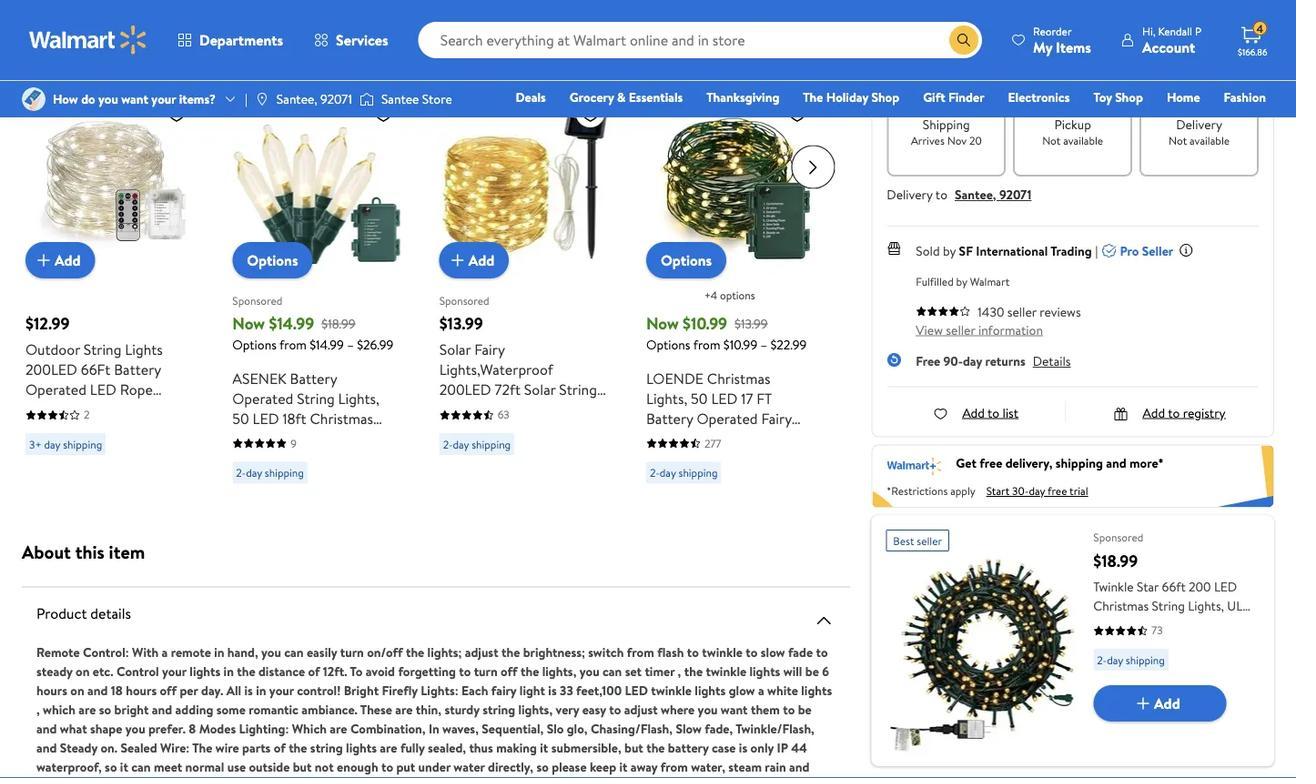 Task type: describe. For each thing, give the bounding box(es) containing it.
control:
[[83, 643, 129, 661]]

options link for now
[[646, 242, 727, 278]]

you right clear search field text image
[[945, 43, 971, 65]]

to left list
[[988, 403, 1000, 421]]

1 horizontal spatial is
[[548, 681, 557, 699]]

so down on.
[[105, 758, 117, 776]]

1 vertical spatial lights,
[[518, 700, 553, 718]]

fashion link
[[1216, 87, 1274, 107]]

0 vertical spatial twinkle
[[702, 643, 743, 661]]

1 horizontal spatial &
[[617, 88, 626, 106]]

200led inside $12.99 outdoor string lights 200led 66ft battery operated led rope lights with remote indoor timer fairy lights for patio easter christmas party cool white
[[25, 359, 77, 379]]

walmart plus image
[[887, 454, 941, 476]]

product group containing now $14.99
[[232, 58, 402, 508]]

1 vertical spatial a
[[758, 681, 764, 699]]

item
[[109, 539, 145, 564]]

other
[[36, 777, 66, 778]]

$26.99
[[357, 335, 394, 353]]

2-day shipping up the patio,
[[443, 436, 511, 451]]

etc.
[[93, 662, 113, 680]]

lights up 3+
[[25, 399, 63, 419]]

0 vertical spatial string
[[483, 700, 515, 718]]

you down walmart image
[[98, 90, 118, 108]]

asenek battery operated string lights, 50 led 18ft christmas lights with timer & 8 modes for christmas tree wreath party wedding decor, warm white
[[232, 368, 393, 508]]

you up sealed
[[125, 720, 145, 737]]

santee
[[381, 90, 419, 108]]

the up the forgetting
[[406, 643, 424, 661]]

toy shop link
[[1085, 87, 1151, 107]]

thanksgiving
[[707, 88, 779, 106]]

so up shape
[[99, 700, 111, 718]]

 image for santee, 92071
[[255, 92, 269, 106]]

sponsored $13.99 solar fairy lights,waterproof 200led 72ft solar string lights with 8 modes, super bright copper wire solar lights outdoor for tree, patio, garden, party decoration
[[439, 292, 602, 499]]

lights, inside asenek battery operated string lights, 50 led 18ft christmas lights with timer & 8 modes for christmas tree wreath party wedding decor, warm white
[[338, 388, 379, 408]]

family
[[714, 777, 749, 778]]

you up feet,100
[[580, 662, 599, 680]]

to down the normal in the bottom left of the page
[[199, 777, 211, 778]]

to up each
[[459, 662, 471, 680]]

your down reorder
[[1014, 43, 1045, 65]]

0 horizontal spatial |
[[245, 90, 247, 108]]

1 horizontal spatial adjust
[[624, 700, 658, 718]]

and down the which
[[36, 720, 57, 737]]

0 horizontal spatial 92071
[[320, 90, 352, 108]]

lights left 63
[[439, 399, 477, 419]]

12ft.
[[323, 662, 347, 680]]

put
[[396, 758, 415, 776]]

which
[[43, 700, 76, 718]]

150
[[1201, 0, 1220, 2]]

want for items?
[[121, 90, 148, 108]]

your down distance
[[269, 681, 294, 699]]

want for item?
[[975, 43, 1010, 65]]

start 30-day free trial
[[986, 483, 1088, 499]]

you up distance
[[261, 643, 281, 661]]

2-day shipping down the 277
[[650, 465, 718, 480]]

led down set
[[625, 681, 648, 699]]

$13.99 inside sponsored $13.99 solar fairy lights,waterproof 200led 72ft solar string lights with 8 modes, super bright copper wire solar lights outdoor for tree, patio, garden, party decoration
[[439, 312, 483, 335]]

do for how do you want your item?
[[923, 43, 942, 65]]

services button
[[299, 18, 404, 62]]

0 vertical spatial will
[[784, 662, 802, 680]]

to up 6
[[816, 643, 828, 661]]

add button for $12.99
[[25, 242, 95, 278]]

light inside remote control: with a remote in hand, you can easily turn on/off the lights; adjust the brightness; switch from flash to twinkle to slow fade to steady on etc. control your lights in the distance of 12ft. to avoid forgetting to turn off the lights, you can set timer , the twinkle lights will be 6 hours on and 18 hours off per day. all is in your control! bright firefly lights: each fairy light is 33 feet,100 led twinkle lights glow a white lights , which are so bright and adding some romantic ambiance. these are thin, sturdy string lights, very easy to adjust where you want them to be and what shape you prefer. 8 modes lighting: which are combination, in waves, sequential, slo glo, chasing/flash, slow fade, twinkle/flash, and steady on. sealed wire: the wire parts of the string lights are fully sealed, thus making it submersible, but the battery case is only ip 44 waterproof, so it can meet normal use outside but not enough to put under water directly, so please keep it away from water, steam rain and other humid conditions. safe to use: this led string starry light will not overheat after many hours of usage, safe for your family and friends.
[[363, 777, 392, 778]]

view seller information
[[916, 321, 1043, 338]]

control!
[[297, 681, 341, 699]]

registry link
[[1048, 113, 1111, 132]]

sold by sf international trading
[[916, 241, 1092, 259]]

home inside loende christmas lights, 50 led 17 ft battery operated fairy lights for home party garden christmas decoration, 1 pack
[[709, 428, 748, 448]]

 image for santee store
[[359, 90, 374, 108]]

with for $13.99
[[481, 399, 508, 419]]

from down battery at right bottom
[[661, 758, 688, 776]]

1 vertical spatial twinkle
[[706, 662, 747, 680]]

product details
[[36, 603, 131, 624]]

party inside $12.99 outdoor string lights 200led 66ft battery operated led rope lights with remote indoor timer fairy lights for patio easter christmas party cool white
[[25, 459, 59, 479]]

0 horizontal spatial turn
[[340, 643, 364, 661]]

free
[[916, 352, 940, 370]]

0 horizontal spatial hours
[[36, 681, 67, 699]]

clearance
[[240, 68, 287, 84]]

50 inside loende christmas lights, 50 led 17 ft battery operated fairy lights for home party garden christmas decoration, 1 pack
[[691, 388, 708, 408]]

white for asenek
[[319, 488, 356, 508]]

day inside $18.99 group
[[1107, 652, 1123, 668]]

0 horizontal spatial but
[[293, 758, 312, 776]]

like
[[213, 3, 240, 29]]

0 vertical spatial free
[[980, 454, 1003, 472]]

options up sponsored now $14.99 $18.99 options from $14.99 – $26.99
[[247, 250, 298, 270]]

free 90-day returns details
[[916, 352, 1071, 370]]

lights up enough
[[346, 739, 377, 756]]

lights down slow on the bottom right
[[750, 662, 780, 680]]

*restrictions
[[887, 483, 948, 499]]

1 horizontal spatial it
[[540, 739, 548, 756]]

shipping left "1"
[[679, 465, 718, 480]]

0 vertical spatial in
[[214, 643, 224, 661]]

hand,
[[227, 643, 258, 661]]

p
[[1195, 23, 1202, 39]]

timer inside $12.99 outdoor string lights 200led 66ft battery operated led rope lights with remote indoor timer fairy lights for patio easter christmas party cool white
[[25, 419, 61, 439]]

so up many
[[537, 758, 549, 776]]

add to favorites list, loende christmas lights, 50 led 17 ft battery operated fairy lights for home party garden christmas decoration, 1 pack image
[[786, 101, 808, 124]]

1 horizontal spatial but
[[624, 739, 643, 756]]

2-day shipping inside $18.99 group
[[1097, 652, 1165, 668]]

where
[[661, 700, 695, 718]]

and up waterproof,
[[36, 739, 57, 756]]

with for battery
[[274, 428, 301, 448]]

hi, kendall p account
[[1142, 23, 1202, 57]]

delivery for to
[[887, 185, 933, 203]]

4
[[1257, 21, 1263, 36]]

add to favorites list, outdoor string lights 200led 66ft battery operated led rope lights with remote indoor timer fairy lights for patio easter christmas party cool white image
[[166, 101, 188, 124]]

shipping
[[923, 115, 970, 133]]

0 horizontal spatial adjust
[[465, 643, 498, 661]]

them
[[751, 700, 780, 718]]

72ft
[[495, 379, 521, 399]]

2 vertical spatial solar
[[439, 439, 471, 459]]

outside
[[249, 758, 290, 776]]

1 horizontal spatial home
[[1167, 88, 1200, 106]]

2- inside $18.99 group
[[1097, 652, 1107, 668]]

combination,
[[350, 720, 426, 737]]

reorder my items
[[1033, 23, 1091, 57]]

bright inside sponsored $13.99 solar fairy lights,waterproof 200led 72ft solar string lights with 8 modes, super bright copper wire solar lights outdoor for tree, patio, garden, party decoration
[[479, 419, 518, 439]]

2 horizontal spatial it
[[619, 758, 628, 776]]

add to list
[[962, 403, 1019, 421]]

are down firefly
[[395, 700, 413, 718]]

0 vertical spatial the
[[803, 88, 823, 106]]

$229.00
[[976, 3, 1020, 20]]

string inside $12.99 outdoor string lights 200led 66ft battery operated led rope lights with remote indoor timer fairy lights for patio easter christmas party cool white
[[84, 339, 121, 359]]

are up shape
[[79, 700, 96, 718]]

party inside sponsored $13.99 solar fairy lights,waterproof 200led 72ft solar string lights with 8 modes, super bright copper wire solar lights outdoor for tree, patio, garden, party decoration
[[566, 459, 599, 479]]

1 shop from the left
[[871, 88, 899, 106]]

account
[[1142, 37, 1195, 57]]

normal
[[185, 758, 224, 776]]

grocery
[[570, 88, 614, 106]]

to left put at the left bottom
[[381, 758, 393, 776]]

steam
[[728, 758, 762, 776]]

you up fade,
[[698, 700, 718, 718]]

now inside now $10.99 $13.99 options from $10.99 – $22.99
[[646, 312, 679, 335]]

2 shop from the left
[[1115, 88, 1143, 106]]

lights inside loende christmas lights, 50 led 17 ft battery operated fairy lights for home party garden christmas decoration, 1 pack
[[646, 428, 684, 448]]

christmas inside "christmas light install & removal (up to 150 ft) - $229.00"
[[976, 0, 1032, 2]]

the down which
[[289, 739, 307, 756]]

8 inside sponsored $13.99 solar fairy lights,waterproof 200led 72ft solar string lights with 8 modes, super bright copper wire solar lights outdoor for tree, patio, garden, party decoration
[[511, 399, 519, 419]]

– inside sponsored now $14.99 $18.99 options from $14.99 – $26.99
[[347, 335, 354, 353]]

modes inside asenek battery operated string lights, 50 led 18ft christmas lights with timer & 8 modes for christmas tree wreath party wedding decor, warm white
[[232, 448, 274, 468]]

flash
[[657, 643, 684, 661]]

the inside remote control: with a remote in hand, you can easily turn on/off the lights; adjust the brightness; switch from flash to twinkle to slow fade to steady on etc. control your lights in the distance of 12ft. to avoid forgetting to turn off the lights, you can set timer , the twinkle lights will be 6 hours on and 18 hours off per day. all is in your control! bright firefly lights: each fairy light is 33 feet,100 led twinkle lights glow a white lights , which are so bright and adding some romantic ambiance. these are thin, sturdy string lights, very easy to adjust where you want them to be and what shape you prefer. 8 modes lighting: which are combination, in waves, sequential, slo glo, chasing/flash, slow fade, twinkle/flash, and steady on. sealed wire: the wire parts of the string lights are fully sealed, thus making it submersible, but the battery case is only ip 44 waterproof, so it can meet normal use outside but not enough to put under water directly, so please keep it away from water, steam rain and other humid conditions. safe to use: this led string starry light will not overheat after many hours of usage, safe for your family and friends.
[[192, 739, 212, 756]]

twinkle star 66ft 200 led christmas string lights, ul safe certified outdoor fairy lights plug in, expandable green wire clear bulbs mini lights 8 modes, xmas tree wedding party decoration, warm white image
[[886, 559, 1079, 752]]

pickup not available
[[1042, 115, 1103, 148]]

grocery & essentials link
[[561, 87, 691, 107]]

reduced price
[[654, 68, 721, 84]]

add to favorites list, asenek battery operated string lights, 50 led 18ft christmas lights with timer & 8 modes for christmas tree wreath party wedding decor, warm white image
[[373, 101, 394, 124]]

0 horizontal spatial is
[[244, 681, 253, 699]]

2 horizontal spatial add to cart image
[[1132, 693, 1154, 715]]

some
[[216, 700, 246, 718]]

fade,
[[705, 720, 733, 737]]

remote inside $12.99 outdoor string lights 200led 66ft battery operated led rope lights with remote indoor timer fairy lights for patio easter christmas party cool white
[[97, 399, 147, 419]]

product group containing $12.99
[[25, 58, 195, 491]]

seller
[[1142, 241, 1174, 259]]

1 vertical spatial be
[[798, 700, 812, 718]]

+4
[[704, 287, 717, 302]]

0 vertical spatial $10.99
[[683, 312, 727, 335]]

1 horizontal spatial hours
[[126, 681, 157, 699]]

1 horizontal spatial of
[[308, 662, 320, 680]]

slo
[[547, 720, 564, 737]]

2 vertical spatial on
[[70, 681, 84, 699]]

0 vertical spatial off
[[501, 662, 518, 680]]

the up fairy
[[502, 643, 520, 661]]

with inside $12.99 outdoor string lights 200led 66ft battery operated led rope lights with remote indoor timer fairy lights for patio easter christmas party cool white
[[67, 399, 94, 419]]

what inside remote control: with a remote in hand, you can easily turn on/off the lights; adjust the brightness; switch from flash to twinkle to slow fade to steady on etc. control your lights in the distance of 12ft. to avoid forgetting to turn off the lights, you can set timer , the twinkle lights will be 6 hours on and 18 hours off per day. all is in your control! bright firefly lights: each fairy light is 33 feet,100 led twinkle lights glow a white lights , which are so bright and adding some romantic ambiance. these are thin, sturdy string lights, very easy to adjust where you want them to be and what shape you prefer. 8 modes lighting: which are combination, in waves, sequential, slo glo, chasing/flash, slow fade, twinkle/flash, and steady on. sealed wire: the wire parts of the string lights are fully sealed, thus making it submersible, but the battery case is only ip 44 waterproof, so it can meet normal use outside but not enough to put under water directly, so please keep it away from water, steam rain and other humid conditions. safe to use: this led string starry light will not overheat after many hours of usage, safe for your family and friends.
[[60, 720, 87, 737]]

day inside 'get free delivery, shipping and more*' banner
[[1029, 483, 1045, 499]]

easily
[[307, 643, 337, 661]]

seller inside $18.99 group
[[917, 533, 942, 548]]

Walmart Site-Wide search field
[[418, 22, 982, 58]]

0 vertical spatial santee,
[[277, 90, 317, 108]]

get free delivery, shipping and more*
[[956, 454, 1164, 472]]

registry
[[1183, 403, 1226, 421]]

277
[[705, 435, 721, 451]]

steady
[[60, 739, 97, 756]]

sponsored now $14.99 $18.99 options from $14.99 – $26.99
[[232, 292, 394, 353]]

rain
[[765, 758, 786, 776]]

shipping up the cool
[[63, 436, 102, 451]]

0 vertical spatial be
[[805, 662, 819, 680]]

+4 options
[[704, 287, 755, 302]]

1 horizontal spatial 92071
[[999, 185, 1032, 203]]

might
[[161, 3, 208, 29]]

the up away
[[646, 739, 665, 756]]

get free delivery, shipping and more* banner
[[871, 444, 1274, 508]]

0 horizontal spatial not
[[315, 758, 334, 776]]

lighting:
[[239, 720, 289, 737]]

0 vertical spatial lights,
[[542, 662, 577, 680]]

to left slow on the bottom right
[[746, 643, 758, 661]]

available for pickup
[[1063, 132, 1103, 148]]

to inside "christmas light install & removal (up to 150 ft) - $229.00"
[[1186, 0, 1198, 2]]

operated inside $12.99 outdoor string lights 200led 66ft battery operated led rope lights with remote indoor timer fairy lights for patio easter christmas party cool white
[[25, 379, 86, 399]]

for inside remote control: with a remote in hand, you can easily turn on/off the lights; adjust the brightness; switch from flash to twinkle to slow fade to steady on etc. control your lights in the distance of 12ft. to avoid forgetting to turn off the lights, you can set timer , the twinkle lights will be 6 hours on and 18 hours off per day. all is in your control! bright firefly lights: each fairy light is 33 feet,100 led twinkle lights glow a white lights , which are so bright and adding some romantic ambiance. these are thin, sturdy string lights, very easy to adjust where you want them to be and what shape you prefer. 8 modes lighting: which are combination, in waves, sequential, slo glo, chasing/flash, slow fade, twinkle/flash, and steady on. sealed wire: the wire parts of the string lights are fully sealed, thus making it submersible, but the battery case is only ip 44 waterproof, so it can meet normal use outside but not enough to put under water directly, so please keep it away from water, steam rain and other humid conditions. safe to use: this led string starry light will not overheat after many hours of usage, safe for your family and friends.
[[667, 777, 684, 778]]

1 vertical spatial $10.99
[[724, 335, 757, 353]]

do for how do you want your items?
[[81, 90, 95, 108]]

information
[[978, 321, 1043, 338]]

delivery for not
[[1176, 115, 1222, 133]]

shipping up the "warm"
[[265, 465, 304, 480]]

2 vertical spatial in
[[256, 681, 266, 699]]

1 horizontal spatial santee,
[[955, 185, 996, 203]]

1 vertical spatial in
[[224, 662, 234, 680]]

are down "combination,"
[[380, 739, 397, 756]]

light inside "christmas light install & removal (up to 150 ft) - $229.00"
[[1035, 0, 1062, 2]]

sealed
[[121, 739, 157, 756]]

kendall
[[1158, 23, 1192, 39]]

8 inside asenek battery operated string lights, 50 led 18ft christmas lights with timer & 8 modes for christmas tree wreath party wedding decor, warm white
[[356, 428, 364, 448]]

0 horizontal spatial will
[[395, 777, 414, 778]]

2 horizontal spatial is
[[739, 739, 747, 756]]

9
[[291, 435, 297, 451]]

your up 'per'
[[162, 662, 187, 680]]

next slide for similar items you might like list image
[[791, 145, 835, 189]]

1 vertical spatial free
[[1048, 483, 1067, 499]]

lights, inside loende christmas lights, 50 led 17 ft battery operated fairy lights for home party garden christmas decoration, 1 pack
[[646, 388, 687, 408]]

from up set
[[627, 643, 654, 661]]

santee, 92071
[[277, 90, 352, 108]]

your left items?
[[151, 90, 176, 108]]

items
[[80, 3, 124, 29]]

0 vertical spatial solar
[[439, 339, 471, 359]]

from inside sponsored now $14.99 $18.99 options from $14.99 – $26.99
[[279, 335, 307, 353]]

apply
[[950, 483, 976, 499]]

sponsored for $18.99
[[1094, 530, 1144, 545]]

options inside now $10.99 $13.99 options from $10.99 – $22.99
[[646, 335, 690, 353]]

christmas inside $12.99 outdoor string lights 200led 66ft battery operated led rope lights with remote indoor timer fairy lights for patio easter christmas party cool white
[[104, 439, 168, 459]]

options up +4
[[661, 250, 712, 270]]

1 vertical spatial turn
[[474, 662, 498, 680]]

sold
[[916, 241, 940, 259]]

twinkle/flash,
[[736, 720, 815, 737]]

store
[[422, 90, 452, 108]]

shipping up the patio,
[[472, 436, 511, 451]]

0 horizontal spatial ,
[[36, 700, 40, 718]]

2-day shipping up decor,
[[236, 465, 304, 480]]

seller for information
[[946, 321, 975, 338]]

options inside sponsored now $14.99 $18.99 options from $14.99 – $26.99
[[232, 335, 277, 353]]

2 horizontal spatial hours
[[554, 777, 585, 778]]

decoration
[[439, 479, 510, 499]]

to left registry at right bottom
[[1168, 403, 1180, 421]]

reorder
[[1033, 23, 1072, 39]]

0 horizontal spatial it
[[120, 758, 128, 776]]

items?
[[179, 90, 216, 108]]

loende christmas lights, 50 led 17 ft battery operated fairy lights for home party garden christmas decoration, 1 pack image
[[646, 94, 816, 264]]

your down water,
[[687, 777, 711, 778]]

remote inside remote control: with a remote in hand, you can easily turn on/off the lights; adjust the brightness; switch from flash to twinkle to slow fade to steady on etc. control your lights in the distance of 12ft. to avoid forgetting to turn off the lights, you can set timer , the twinkle lights will be 6 hours on and 18 hours off per day. all is in your control! bright firefly lights: each fairy light is 33 feet,100 led twinkle lights glow a white lights , which are so bright and adding some romantic ambiance. these are thin, sturdy string lights, very easy to adjust where you want them to be and what shape you prefer. 8 modes lighting: which are combination, in waves, sequential, slo glo, chasing/flash, slow fade, twinkle/flash, and steady on. sealed wire: the wire parts of the string lights are fully sealed, thus making it submersible, but the battery case is only ip 44 waterproof, so it can meet normal use outside but not enough to put under water directly, so please keep it away from water, steam rain and other humid conditions. safe to use: this led string starry light will not overheat after many hours of usage, safe for your family and friends.
[[36, 643, 80, 661]]

lights left glow
[[695, 681, 726, 699]]

shipping inside banner
[[1056, 454, 1103, 472]]

led down outside
[[266, 777, 289, 778]]

lights down 6
[[801, 681, 832, 699]]

easter
[[61, 439, 101, 459]]

want inside remote control: with a remote in hand, you can easily turn on/off the lights; adjust the brightness; switch from flash to twinkle to slow fade to steady on etc. control your lights in the distance of 12ft. to avoid forgetting to turn off the lights, you can set timer , the twinkle lights will be 6 hours on and 18 hours off per day. all is in your control! bright firefly lights: each fairy light is 33 feet,100 led twinkle lights glow a white lights , which are so bright and adding some romantic ambiance. these are thin, sturdy string lights, very easy to adjust where you want them to be and what shape you prefer. 8 modes lighting: which are combination, in waves, sequential, slo glo, chasing/flash, slow fade, twinkle/flash, and steady on. sealed wire: the wire parts of the string lights are fully sealed, thus making it submersible, but the battery case is only ip 44 waterproof, so it can meet normal use outside but not enough to put under water directly, so please keep it away from water, steam rain and other humid conditions. safe to use: this led string starry light will not overheat after many hours of usage, safe for your family and friends.
[[721, 700, 748, 718]]

bright
[[114, 700, 149, 718]]

1 horizontal spatial can
[[284, 643, 304, 661]]

removal
[[1112, 0, 1160, 2]]

now $10.99 $13.99 options from $10.99 – $22.99
[[646, 312, 807, 353]]

similar items you might like based on what customers bought
[[22, 3, 240, 48]]

add inside $18.99 group
[[1154, 693, 1180, 714]]

santee store
[[381, 90, 452, 108]]

get expert help option group
[[976, 0, 1244, 20]]

the right timer
[[684, 662, 703, 680]]

battery inside asenek battery operated string lights, 50 led 18ft christmas lights with timer & 8 modes for christmas tree wreath party wedding decor, warm white
[[290, 368, 337, 388]]

1 vertical spatial on
[[76, 662, 90, 680]]

1 vertical spatial can
[[603, 662, 622, 680]]

add to favorites list, solar fairy lights,waterproof 200led 72ft solar string lights with 8 modes, super bright copper wire solar lights outdoor for tree, patio, garden, party decoration image
[[580, 101, 601, 124]]

available for delivery
[[1190, 132, 1230, 148]]

lights right 2
[[99, 419, 136, 439]]

1 vertical spatial |
[[1096, 241, 1098, 259]]

$18.99 group
[[871, 515, 1274, 766]]

white for $12.99
[[96, 459, 133, 479]]

$166.86
[[1238, 46, 1268, 58]]

shipping arrives nov 20
[[911, 115, 982, 148]]

by for fulfilled
[[956, 274, 967, 289]]

1 horizontal spatial not
[[417, 777, 436, 778]]

pro seller info image
[[1179, 243, 1194, 258]]

are down ambiance.
[[330, 720, 347, 737]]



Task type: locate. For each thing, give the bounding box(es) containing it.
, left the which
[[36, 700, 40, 718]]

Search search field
[[418, 22, 982, 58]]

sponsored down 'get free delivery, shipping and more*' banner
[[1094, 530, 1144, 545]]

use
[[227, 758, 246, 776]]

sponsored up asenek
[[232, 292, 282, 308]]

based
[[22, 30, 55, 48]]

1 vertical spatial off
[[160, 681, 177, 699]]

white inside asenek battery operated string lights, 50 led 18ft christmas lights with timer & 8 modes for christmas tree wreath party wedding decor, warm white
[[319, 488, 356, 508]]

deals link
[[507, 87, 554, 107]]

details
[[1033, 352, 1071, 370]]

from inside now $10.99 $13.99 options from $10.99 – $22.99
[[693, 335, 720, 353]]

1 horizontal spatial add to cart image
[[447, 249, 468, 271]]

santee, 92071 button
[[955, 185, 1032, 203]]

battery up 18ft
[[290, 368, 337, 388]]

santee,
[[277, 90, 317, 108], [955, 185, 996, 203]]

1 now from the left
[[232, 312, 265, 335]]

lights up rope
[[125, 339, 163, 359]]

party
[[752, 428, 785, 448], [25, 459, 59, 479], [566, 459, 599, 479], [282, 468, 315, 488]]

will down fade
[[784, 662, 802, 680]]

delivery inside the delivery not available
[[1176, 115, 1222, 133]]

sponsored for $13.99
[[439, 292, 489, 308]]

0 horizontal spatial can
[[131, 758, 151, 776]]

led inside loende christmas lights, 50 led 17 ft battery operated fairy lights for home party garden christmas decoration, 1 pack
[[711, 388, 738, 408]]

home
[[1167, 88, 1200, 106], [709, 428, 748, 448]]

switch
[[588, 643, 624, 661]]

92071
[[320, 90, 352, 108], [999, 185, 1032, 203]]

seller right 1430
[[1007, 303, 1037, 321]]

solar right the 72ft
[[524, 379, 556, 399]]

1 horizontal spatial seller
[[946, 321, 975, 338]]

& inside asenek battery operated string lights, 50 led 18ft christmas lights with timer & 8 modes for christmas tree wreath party wedding decor, warm white
[[343, 428, 353, 448]]

1 vertical spatial do
[[81, 90, 95, 108]]

1 vertical spatial by
[[956, 274, 967, 289]]

lights, down light
[[518, 700, 553, 718]]

operated up the 277
[[697, 408, 758, 428]]

1 vertical spatial outdoor
[[516, 439, 570, 459]]

and up prefer. on the bottom left of the page
[[152, 700, 172, 718]]

wire
[[572, 419, 602, 439]]

8 right 63
[[511, 399, 519, 419]]

white right the cool
[[96, 459, 133, 479]]

gift finder link
[[915, 87, 993, 107]]

17
[[741, 388, 753, 408]]

fairy up the cool
[[65, 419, 95, 439]]

0 horizontal spatial add button
[[25, 242, 95, 278]]

1 horizontal spatial a
[[758, 681, 764, 699]]

fashion registry
[[1057, 88, 1266, 132]]

not inside pickup not available
[[1042, 132, 1061, 148]]

control
[[116, 662, 159, 680]]

1 vertical spatial 8
[[356, 428, 364, 448]]

light down enough
[[363, 777, 392, 778]]

shop
[[871, 88, 899, 106], [1115, 88, 1143, 106]]

& inside "christmas light install & removal (up to 150 ft) - $229.00"
[[1101, 0, 1109, 2]]

santee, down clearance
[[277, 90, 317, 108]]

0 horizontal spatial home
[[709, 428, 748, 448]]

add button inside $18.99 group
[[1094, 685, 1227, 722]]

1 vertical spatial adjust
[[624, 700, 658, 718]]

| down clearance
[[245, 90, 247, 108]]

seller down 4.128 stars out of 5, based on 1430 seller reviews element
[[946, 321, 975, 338]]

with inside sponsored $13.99 solar fairy lights,waterproof 200led 72ft solar string lights with 8 modes, super bright copper wire solar lights outdoor for tree, patio, garden, party decoration
[[481, 399, 508, 419]]

44
[[791, 739, 807, 756]]

 image
[[359, 90, 374, 108], [255, 92, 269, 106]]

for inside asenek battery operated string lights, 50 led 18ft christmas lights with timer & 8 modes for christmas tree wreath party wedding decor, warm white
[[278, 448, 296, 468]]

lights inside asenek battery operated string lights, 50 led 18ft christmas lights with timer & 8 modes for christmas tree wreath party wedding decor, warm white
[[232, 428, 270, 448]]

trading
[[1051, 241, 1092, 259]]

1 vertical spatial solar
[[524, 379, 556, 399]]

pro seller
[[1120, 241, 1174, 259]]

adding
[[175, 700, 213, 718]]

fairy inside sponsored $13.99 solar fairy lights,waterproof 200led 72ft solar string lights with 8 modes, super bright copper wire solar lights outdoor for tree, patio, garden, party decoration
[[474, 339, 505, 359]]

holiday
[[826, 88, 868, 106]]

want right search icon
[[975, 43, 1010, 65]]

modes inside remote control: with a remote in hand, you can easily turn on/off the lights; adjust the brightness; switch from flash to twinkle to slow fade to steady on etc. control your lights in the distance of 12ft. to avoid forgetting to turn off the lights, you can set timer , the twinkle lights will be 6 hours on and 18 hours off per day. all is in your control! bright firefly lights: each fairy light is 33 feet,100 led twinkle lights glow a white lights , which are so bright and adding some romantic ambiance. these are thin, sturdy string lights, very easy to adjust where you want them to be and what shape you prefer. 8 modes lighting: which are combination, in waves, sequential, slo glo, chasing/flash, slow fade, twinkle/flash, and steady on. sealed wire: the wire parts of the string lights are fully sealed, thus making it submersible, but the battery case is only ip 44 waterproof, so it can meet normal use outside but not enough to put under water directly, so please keep it away from water, steam rain and other humid conditions. safe to use: this led string starry light will not overheat after many hours of usage, safe for your family and friends.
[[199, 720, 236, 737]]

avoid
[[366, 662, 395, 680]]

with down lights,waterproof
[[481, 399, 508, 419]]

it up conditions. on the bottom of the page
[[120, 758, 128, 776]]

led inside $12.99 outdoor string lights 200led 66ft battery operated led rope lights with remote indoor timer fairy lights for patio easter christmas party cool white
[[90, 379, 116, 399]]

0 horizontal spatial with
[[67, 399, 94, 419]]

sponsored up lights,waterproof
[[439, 292, 489, 308]]

1 horizontal spatial turn
[[474, 662, 498, 680]]

1 product group from the left
[[25, 58, 195, 491]]

available inside the delivery not available
[[1190, 132, 1230, 148]]

3+
[[29, 436, 42, 451]]

lights
[[190, 662, 221, 680], [750, 662, 780, 680], [695, 681, 726, 699], [801, 681, 832, 699], [346, 739, 377, 756]]

string inside sponsored $13.99 solar fairy lights,waterproof 200led 72ft solar string lights with 8 modes, super bright copper wire solar lights outdoor for tree, patio, garden, party decoration
[[559, 379, 597, 399]]

0 horizontal spatial seller
[[917, 533, 942, 548]]

outdoor string lights 200led 66ft battery operated led rope lights with remote indoor timer fairy lights for patio easter christmas party cool white image
[[25, 94, 195, 264]]

intent image for pickup image
[[1058, 85, 1087, 114]]

1 horizontal spatial $13.99
[[735, 314, 768, 332]]

sponsored inside $18.99 group
[[1094, 530, 1144, 545]]

1 vertical spatial what
[[60, 720, 87, 737]]

1 horizontal spatial battery
[[290, 368, 337, 388]]

lights up wreath
[[232, 428, 270, 448]]

options up asenek
[[232, 335, 277, 353]]

fairy inside $12.99 outdoor string lights 200led 66ft battery operated led rope lights with remote indoor timer fairy lights for patio easter christmas party cool white
[[65, 419, 95, 439]]

1 not from the left
[[1042, 132, 1061, 148]]

0 horizontal spatial 200led
[[25, 359, 77, 379]]

1430
[[978, 303, 1004, 321]]

$10.99 down +4
[[683, 312, 727, 335]]

0 vertical spatial bright
[[479, 419, 518, 439]]

with up wreath
[[274, 428, 301, 448]]

but right outside
[[293, 758, 312, 776]]

led left rope
[[90, 379, 116, 399]]

sponsored inside sponsored $13.99 solar fairy lights,waterproof 200led 72ft solar string lights with 8 modes, super bright copper wire solar lights outdoor for tree, patio, garden, party decoration
[[439, 292, 489, 308]]

the up light
[[521, 662, 539, 680]]

for inside $12.99 outdoor string lights 200led 66ft battery operated led rope lights with remote indoor timer fairy lights for patio easter christmas party cool white
[[140, 419, 158, 439]]

now inside sponsored now $14.99 $18.99 options from $14.99 – $26.99
[[232, 312, 265, 335]]

under
[[418, 758, 451, 776]]

2 available from the left
[[1190, 132, 1230, 148]]

0 vertical spatial delivery
[[1176, 115, 1222, 133]]

66ft
[[81, 359, 110, 379]]

and up friends.
[[789, 758, 810, 776]]

wedding
[[319, 468, 374, 488]]

indoor
[[151, 399, 192, 419]]

will down put at the left bottom
[[395, 777, 414, 778]]

2 now from the left
[[646, 312, 679, 335]]

walmart
[[970, 274, 1010, 289]]

and left '18'
[[87, 681, 108, 699]]

1 vertical spatial not
[[417, 777, 436, 778]]

with up 3+ day shipping
[[67, 399, 94, 419]]

and inside banner
[[1106, 454, 1127, 472]]

you up 'customers'
[[128, 3, 157, 29]]

adjust up 'chasing/flash,'
[[624, 700, 658, 718]]

0 vertical spatial $14.99
[[269, 312, 314, 335]]

2 vertical spatial 8
[[189, 720, 196, 737]]

0 vertical spatial 92071
[[320, 90, 352, 108]]

1 horizontal spatial want
[[721, 700, 748, 718]]

0 vertical spatial but
[[624, 739, 643, 756]]

please
[[552, 758, 587, 776]]

8 inside remote control: with a remote in hand, you can easily turn on/off the lights; adjust the brightness; switch from flash to twinkle to slow fade to steady on etc. control your lights in the distance of 12ft. to avoid forgetting to turn off the lights, you can set timer , the twinkle lights will be 6 hours on and 18 hours off per day. all is in your control! bright firefly lights: each fairy light is 33 feet,100 led twinkle lights glow a white lights , which are so bright and adding some romantic ambiance. these are thin, sturdy string lights, very easy to adjust where you want them to be and what shape you prefer. 8 modes lighting: which are combination, in waves, sequential, slo glo, chasing/flash, slow fade, twinkle/flash, and steady on. sealed wire: the wire parts of the string lights are fully sealed, thus making it submersible, but the battery case is only ip 44 waterproof, so it can meet normal use outside but not enough to put under water directly, so please keep it away from water, steam rain and other humid conditions. safe to use: this led string starry light will not overheat after many hours of usage, safe for your family and friends.
[[189, 720, 196, 737]]

8
[[511, 399, 519, 419], [356, 428, 364, 448], [189, 720, 196, 737]]

to left 150
[[1186, 0, 1198, 2]]

hours down control
[[126, 681, 157, 699]]

product group
[[25, 58, 195, 491], [232, 58, 402, 508], [439, 58, 609, 499], [646, 58, 816, 491]]

many
[[521, 777, 551, 778]]

bright inside remote control: with a remote in hand, you can easily turn on/off the lights; adjust the brightness; switch from flash to twinkle to slow fade to steady on etc. control your lights in the distance of 12ft. to avoid forgetting to turn off the lights, you can set timer , the twinkle lights will be 6 hours on and 18 hours off per day. all is in your control! bright firefly lights: each fairy light is 33 feet,100 led twinkle lights glow a white lights , which are so bright and adding some romantic ambiance. these are thin, sturdy string lights, very easy to adjust where you want them to be and what shape you prefer. 8 modes lighting: which are combination, in waves, sequential, slo glo, chasing/flash, slow fade, twinkle/flash, and steady on. sealed wire: the wire parts of the string lights are fully sealed, thus making it submersible, but the battery case is only ip 44 waterproof, so it can meet normal use outside but not enough to put under water directly, so please keep it away from water, steam rain and other humid conditions. safe to use: this led string starry light will not overheat after many hours of usage, safe for your family and friends.
[[344, 681, 379, 699]]

best
[[893, 533, 914, 548]]

waterproof,
[[36, 758, 102, 776]]

thin,
[[416, 700, 442, 718]]

2 product group from the left
[[232, 58, 402, 508]]

– inside now $10.99 $13.99 options from $10.99 – $22.99
[[761, 335, 767, 353]]

use:
[[214, 777, 238, 778]]

options link up +4
[[646, 242, 727, 278]]

1 vertical spatial modes
[[199, 720, 236, 737]]

very
[[556, 700, 579, 718]]

0 vertical spatial what
[[75, 30, 101, 48]]

$18.99 inside sponsored $18.99
[[1094, 550, 1138, 573]]

remote control: with a remote in hand, you can easily turn on/off the lights; adjust the brightness; switch from flash to twinkle to slow fade to steady on etc. control your lights in the distance of 12ft. to avoid forgetting to turn off the lights, you can set timer , the twinkle lights will be 6 hours on and 18 hours off per day. all is in your control! bright firefly lights: each fairy light is 33 feet,100 led twinkle lights glow a white lights , which are so bright and adding some romantic ambiance. these are thin, sturdy string lights, very easy to adjust where you want them to be and what shape you prefer. 8 modes lighting: which are combination, in waves, sequential, slo glo, chasing/flash, slow fade, twinkle/flash, and steady on. sealed wire: the wire parts of the string lights are fully sealed, thus making it submersible, but the battery case is only ip 44 waterproof, so it can meet normal use outside but not enough to put under water directly, so please keep it away from water, steam rain and other humid conditions. safe to use: this led string starry light will not overheat after many hours of usage, safe for your family and friends.
[[36, 643, 832, 778]]

1 horizontal spatial string
[[297, 388, 335, 408]]

water
[[454, 758, 485, 776]]

per
[[180, 681, 198, 699]]

fairy inside loende christmas lights, 50 led 17 ft battery operated fairy lights for home party garden christmas decoration, 1 pack
[[761, 408, 792, 428]]

pack
[[732, 468, 762, 488]]

timer left easter
[[25, 419, 61, 439]]

50 down asenek
[[232, 408, 249, 428]]

to down white at bottom
[[783, 700, 795, 718]]

from up asenek
[[279, 335, 307, 353]]

solar fairy lights,waterproof 200led 72ft solar string lights with 8 modes, super bright copper wire solar lights outdoor for tree, patio, garden, party decoration image
[[439, 94, 609, 264]]

outdoor
[[25, 339, 80, 359], [516, 439, 570, 459]]

now up asenek
[[232, 312, 265, 335]]

1 lights, from the left
[[338, 388, 379, 408]]

2 options link from the left
[[646, 242, 727, 278]]

outdoor down $12.99
[[25, 339, 80, 359]]

operated
[[25, 379, 86, 399], [232, 388, 293, 408], [697, 408, 758, 428]]

sponsored inside sponsored now $14.99 $18.99 options from $14.99 – $26.99
[[232, 292, 282, 308]]

0 horizontal spatial of
[[274, 739, 286, 756]]

in left hand,
[[214, 643, 224, 661]]

2 vertical spatial of
[[588, 777, 600, 778]]

international
[[976, 241, 1048, 259]]

add to cart image for sponsored
[[447, 249, 468, 271]]

intent image for delivery image
[[1185, 85, 1214, 114]]

tree,
[[439, 459, 470, 479]]

all
[[226, 681, 241, 699]]

2 horizontal spatial want
[[975, 43, 1010, 65]]

$10.99 left $22.99
[[724, 335, 757, 353]]

200led inside sponsored $13.99 solar fairy lights,waterproof 200led 72ft solar string lights with 8 modes, super bright copper wire solar lights outdoor for tree, patio, garden, party decoration
[[439, 379, 491, 399]]

to right the flash
[[687, 643, 699, 661]]

0 vertical spatial a
[[162, 643, 168, 661]]

lights down 63
[[474, 439, 512, 459]]

2 horizontal spatial with
[[481, 399, 508, 419]]

remote up steady
[[36, 643, 80, 661]]

what
[[75, 30, 101, 48], [60, 720, 87, 737]]

0 vertical spatial on
[[58, 30, 72, 48]]

remote
[[171, 643, 211, 661]]

finder
[[948, 88, 984, 106]]

1 horizontal spatial off
[[501, 662, 518, 680]]

50 up the 277
[[691, 388, 708, 408]]

0 vertical spatial light
[[1035, 0, 1062, 2]]

white inside $12.99 outdoor string lights 200led 66ft battery operated led rope lights with remote indoor timer fairy lights for patio easter christmas party cool white
[[96, 459, 133, 479]]

$18.99 inside sponsored now $14.99 $18.99 options from $14.99 – $26.99
[[322, 314, 355, 332]]

fairy up the 72ft
[[474, 339, 505, 359]]

registry
[[1057, 114, 1103, 132]]

200led left the 66ft
[[25, 359, 77, 379]]

4 product group from the left
[[646, 58, 816, 491]]

operated inside loende christmas lights, 50 led 17 ft battery operated fairy lights for home party garden christmas decoration, 1 pack
[[697, 408, 758, 428]]

1 vertical spatial delivery
[[887, 185, 933, 203]]

1 horizontal spatial do
[[923, 43, 942, 65]]

0 horizontal spatial options link
[[232, 242, 313, 278]]

not inside the delivery not available
[[1169, 132, 1187, 148]]

prefer.
[[148, 720, 186, 737]]

bought
[[165, 30, 204, 48]]

these
[[360, 700, 392, 718]]

battery inside $12.99 outdoor string lights 200led 66ft battery operated led rope lights with remote indoor timer fairy lights for patio easter christmas party cool white
[[114, 359, 161, 379]]

0 vertical spatial white
[[96, 459, 133, 479]]

add to cart image for $12.99
[[33, 249, 55, 271]]

2 not from the left
[[1169, 132, 1187, 148]]

turn
[[340, 643, 364, 661], [474, 662, 498, 680]]

4.128 stars out of 5, based on 1430 seller reviews element
[[916, 306, 971, 317]]

18
[[111, 681, 123, 699]]

not for delivery
[[1169, 132, 1187, 148]]

search icon image
[[957, 33, 971, 47]]

not for pickup
[[1042, 132, 1061, 148]]

walmart image
[[29, 25, 147, 55]]

trial
[[1070, 483, 1088, 499]]

0 horizontal spatial white
[[96, 459, 133, 479]]

battery inside loende christmas lights, 50 led 17 ft battery operated fairy lights for home party garden christmas decoration, 1 pack
[[646, 408, 693, 428]]

add
[[55, 250, 81, 270], [468, 250, 494, 270], [962, 403, 985, 421], [1143, 403, 1165, 421], [1154, 693, 1180, 714]]

for inside sponsored $13.99 solar fairy lights,waterproof 200led 72ft solar string lights with 8 modes, super bright copper wire solar lights outdoor for tree, patio, garden, party decoration
[[574, 439, 592, 459]]

how for how do you want your item?
[[887, 43, 919, 65]]

for right 'safe' at bottom
[[667, 777, 684, 778]]

asenek battery operated string lights, 50 led 18ft christmas lights with timer & 8 modes for christmas tree wreath party wedding decor, warm white image
[[232, 94, 402, 264]]

$13.99 down options
[[735, 314, 768, 332]]

clear search field text image
[[928, 33, 942, 47]]

8 left tree
[[356, 428, 364, 448]]

shipping inside $18.99 group
[[1126, 652, 1165, 668]]

 image
[[22, 87, 46, 111]]

what inside the similar items you might like based on what customers bought
[[75, 30, 101, 48]]

and down rain
[[752, 777, 772, 778]]

deals
[[516, 88, 546, 106]]

2 horizontal spatial string
[[559, 379, 597, 399]]

2 – from the left
[[761, 335, 767, 353]]

add to registry button
[[1114, 403, 1226, 421]]

asenek
[[232, 368, 286, 388]]

2 vertical spatial twinkle
[[651, 681, 692, 699]]

0 horizontal spatial delivery
[[887, 185, 933, 203]]

sponsored for now
[[232, 292, 282, 308]]

not
[[1042, 132, 1061, 148], [1169, 132, 1187, 148]]

battery up garden
[[646, 408, 693, 428]]

1 horizontal spatial with
[[274, 428, 301, 448]]

2 horizontal spatial 8
[[511, 399, 519, 419]]

from up loende
[[693, 335, 720, 353]]

add to cart image
[[33, 249, 55, 271], [447, 249, 468, 271], [1132, 693, 1154, 715]]

add button for sponsored
[[439, 242, 509, 278]]

1 horizontal spatial shop
[[1115, 88, 1143, 106]]

0 horizontal spatial sponsored
[[232, 292, 282, 308]]

1 horizontal spatial 50
[[691, 388, 708, 408]]

of up outside
[[274, 739, 286, 756]]

electronics
[[1008, 88, 1070, 106]]

battery right the 66ft
[[114, 359, 161, 379]]

on left etc.
[[76, 662, 90, 680]]

options link for sponsored
[[232, 242, 313, 278]]

light
[[1035, 0, 1062, 2], [363, 777, 392, 778]]

each
[[462, 681, 488, 699]]

hours down please
[[554, 777, 585, 778]]

the down hand,
[[237, 662, 255, 680]]

home up debit at the top right of the page
[[1167, 88, 1200, 106]]

can up conditions. on the bottom of the page
[[131, 758, 151, 776]]

1 horizontal spatial 200led
[[439, 379, 491, 399]]

1 horizontal spatial will
[[784, 662, 802, 680]]

debit
[[1157, 114, 1188, 132]]

free left trial
[[1048, 483, 1067, 499]]

walmart+ link
[[1204, 113, 1274, 132]]

1 vertical spatial home
[[709, 428, 748, 448]]

for inside loende christmas lights, 50 led 17 ft battery operated fairy lights for home party garden christmas decoration, 1 pack
[[687, 428, 706, 448]]

$13.99 inside now $10.99 $13.99 options from $10.99 – $22.99
[[735, 314, 768, 332]]

6
[[822, 662, 829, 680]]

2-day shipping down 73 on the right bottom
[[1097, 652, 1165, 668]]

1 vertical spatial the
[[192, 739, 212, 756]]

1 horizontal spatial $18.99
[[1094, 550, 1138, 573]]

on right based
[[58, 30, 72, 48]]

only
[[751, 739, 774, 756]]

reduced
[[654, 68, 695, 84]]

adjust right "lights;"
[[465, 643, 498, 661]]

shape
[[90, 720, 122, 737]]

50 inside asenek battery operated string lights, 50 led 18ft christmas lights with timer & 8 modes for christmas tree wreath party wedding decor, warm white
[[232, 408, 249, 428]]

$12.99
[[25, 312, 70, 335]]

fairy
[[491, 681, 517, 699]]

intent image for shipping image
[[932, 85, 961, 114]]

on inside the similar items you might like based on what customers bought
[[58, 30, 72, 48]]

1 vertical spatial string
[[310, 739, 343, 756]]

1 horizontal spatial now
[[646, 312, 679, 335]]

1 horizontal spatial operated
[[232, 388, 293, 408]]

can up distance
[[284, 643, 304, 661]]

0 horizontal spatial –
[[347, 335, 354, 353]]

outdoor down the modes,
[[516, 439, 570, 459]]

gift
[[923, 88, 945, 106]]

& left tree
[[343, 428, 353, 448]]

string inside asenek battery operated string lights, 50 led 18ft christmas lights with timer & 8 modes for christmas tree wreath party wedding decor, warm white
[[297, 388, 335, 408]]

view seller information link
[[916, 321, 1043, 338]]

but down 'chasing/flash,'
[[624, 739, 643, 756]]

by for sold
[[943, 241, 956, 259]]

lights up day.
[[190, 662, 221, 680]]

0 vertical spatial can
[[284, 643, 304, 661]]

2 vertical spatial string
[[292, 777, 325, 778]]

3 product group from the left
[[439, 58, 609, 499]]

1 horizontal spatial |
[[1096, 241, 1098, 259]]

seller for reviews
[[1007, 303, 1037, 321]]

1 – from the left
[[347, 335, 354, 353]]

outdoor inside sponsored $13.99 solar fairy lights,waterproof 200led 72ft solar string lights with 8 modes, super bright copper wire solar lights outdoor for tree, patio, garden, party decoration
[[516, 439, 570, 459]]

1 vertical spatial $14.99
[[310, 335, 344, 353]]

0 vertical spatial how
[[887, 43, 919, 65]]

product group containing now $10.99
[[646, 58, 816, 491]]

1 horizontal spatial options link
[[646, 242, 727, 278]]

0 vertical spatial ,
[[678, 662, 681, 680]]

the holiday shop
[[803, 88, 899, 106]]

options up loende
[[646, 335, 690, 353]]

pro
[[1120, 241, 1139, 259]]

& right install
[[1101, 0, 1109, 2]]

lights,
[[542, 662, 577, 680], [518, 700, 553, 718]]

reviews
[[1040, 303, 1081, 321]]

you inside the similar items you might like based on what customers bought
[[128, 3, 157, 29]]

0 horizontal spatial free
[[980, 454, 1003, 472]]

1 vertical spatial santee,
[[955, 185, 996, 203]]

to right easy
[[609, 700, 621, 718]]

keep
[[590, 758, 616, 776]]

1 vertical spatial how
[[53, 90, 78, 108]]

0 horizontal spatial a
[[162, 643, 168, 661]]

1 options link from the left
[[232, 242, 313, 278]]

product group containing $13.99
[[439, 58, 609, 499]]

2 vertical spatial can
[[131, 758, 151, 776]]

party inside loende christmas lights, 50 led 17 ft battery operated fairy lights for home party garden christmas decoration, 1 pack
[[752, 428, 785, 448]]

garden,
[[513, 459, 563, 479]]

shipping up trial
[[1056, 454, 1103, 472]]

product details image
[[813, 610, 835, 632]]

how down walmart image
[[53, 90, 78, 108]]

1 vertical spatial bright
[[344, 681, 379, 699]]

is left 33
[[548, 681, 557, 699]]

how for how do you want your items?
[[53, 90, 78, 108]]

0 vertical spatial remote
[[97, 399, 147, 419]]

usage,
[[603, 777, 638, 778]]

timer inside asenek battery operated string lights, 50 led 18ft christmas lights with timer & 8 modes for christmas tree wreath party wedding decor, warm white
[[304, 428, 339, 448]]

do
[[923, 43, 942, 65], [81, 90, 95, 108]]

distance
[[258, 662, 305, 680]]

led inside asenek battery operated string lights, 50 led 18ft christmas lights with timer & 8 modes for christmas tree wreath party wedding decor, warm white
[[253, 408, 279, 428]]

outdoor inside $12.99 outdoor string lights 200led 66ft battery operated led rope lights with remote indoor timer fairy lights for patio easter christmas party cool white
[[25, 339, 80, 359]]

string up rope
[[84, 339, 121, 359]]

0 horizontal spatial $18.99
[[322, 314, 355, 332]]

easy
[[582, 700, 606, 718]]

0 vertical spatial do
[[923, 43, 942, 65]]

to left santee, 92071 button
[[936, 185, 948, 203]]

be left 6
[[805, 662, 819, 680]]

operated inside asenek battery operated string lights, 50 led 18ft christmas lights with timer & 8 modes for christmas tree wreath party wedding decor, warm white
[[232, 388, 293, 408]]

1 available from the left
[[1063, 132, 1103, 148]]

with inside asenek battery operated string lights, 50 led 18ft christmas lights with timer & 8 modes for christmas tree wreath party wedding decor, warm white
[[274, 428, 301, 448]]

available inside pickup not available
[[1063, 132, 1103, 148]]

1
[[724, 468, 729, 488]]

0 horizontal spatial $13.99
[[439, 312, 483, 335]]

1 horizontal spatial bright
[[479, 419, 518, 439]]

0 horizontal spatial add to cart image
[[33, 249, 55, 271]]

0 horizontal spatial santee,
[[277, 90, 317, 108]]

1 horizontal spatial not
[[1169, 132, 1187, 148]]

not down registry
[[1042, 132, 1061, 148]]

party inside asenek battery operated string lights, 50 led 18ft christmas lights with timer & 8 modes for christmas tree wreath party wedding decor, warm white
[[282, 468, 315, 488]]

forgetting
[[398, 662, 456, 680]]

0 horizontal spatial timer
[[25, 419, 61, 439]]

the up the normal in the bottom left of the page
[[192, 739, 212, 756]]

2 lights, from the left
[[646, 388, 687, 408]]

1 horizontal spatial ,
[[678, 662, 681, 680]]



Task type: vqa. For each thing, say whether or not it's contained in the screenshot.
SPONSORED $13.99 SOLAR FAIRY LIGHTS,WATERPROOF 200LED 72FT SOLAR STRING LIGHTS WITH 8 MODES, SUPER BRIGHT COPPER WIRE SOLAR LIGHTS OUTDOOR FOR TREE, PATIO, GARDEN, PARTY DECORATION
yes



